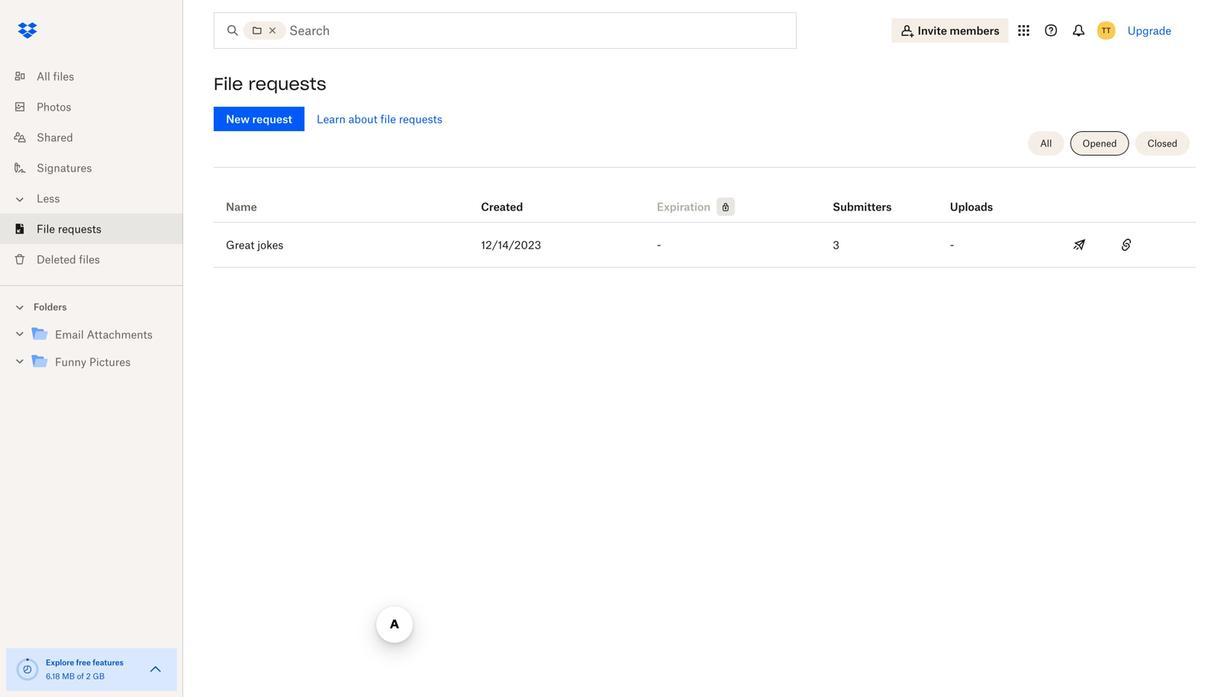 Task type: describe. For each thing, give the bounding box(es) containing it.
email
[[55, 328, 84, 341]]

invite members
[[918, 24, 1000, 37]]

3
[[833, 239, 840, 252]]

1 - from the left
[[657, 239, 662, 252]]

0 vertical spatial file requests
[[214, 73, 327, 95]]

less image
[[12, 192, 27, 207]]

cell inside row
[[1150, 223, 1197, 267]]

explore
[[46, 659, 74, 668]]

funny pictures link
[[31, 352, 171, 373]]

created
[[481, 200, 523, 213]]

created button
[[481, 198, 523, 216]]

great
[[226, 239, 255, 252]]

shared link
[[12, 122, 183, 153]]

folders
[[34, 302, 67, 313]]

jokes
[[258, 239, 284, 252]]

photos
[[37, 100, 71, 113]]

photos link
[[12, 92, 183, 122]]

attachments
[[87, 328, 153, 341]]

file requests inside "file requests" link
[[37, 223, 102, 236]]

2 - from the left
[[951, 239, 955, 252]]

learn about file requests
[[317, 113, 443, 126]]

file requests link
[[12, 214, 183, 244]]

send email image
[[1071, 236, 1089, 254]]

upgrade link
[[1128, 24, 1172, 37]]

12/14/2023
[[481, 239, 542, 252]]

all for all files
[[37, 70, 50, 83]]

closed button
[[1136, 131, 1191, 156]]

files for all files
[[53, 70, 74, 83]]

file inside "file requests" link
[[37, 223, 55, 236]]

email attachments link
[[31, 325, 171, 346]]

2 column header from the left
[[951, 179, 1012, 216]]

file
[[381, 113, 396, 126]]

deleted
[[37, 253, 76, 266]]

row containing name
[[214, 173, 1197, 223]]

invite members button
[[892, 18, 1009, 43]]

request
[[252, 113, 292, 126]]

requests inside list item
[[58, 223, 102, 236]]

shared
[[37, 131, 73, 144]]

folders button
[[0, 296, 183, 318]]

features
[[93, 659, 124, 668]]

name
[[226, 200, 257, 213]]

copy link image
[[1118, 236, 1136, 254]]

1 column header from the left
[[833, 179, 894, 216]]

2 horizontal spatial requests
[[399, 113, 443, 126]]

deleted files
[[37, 253, 100, 266]]

6.18
[[46, 672, 60, 682]]

pictures
[[89, 356, 131, 369]]

row containing great jokes
[[214, 223, 1197, 268]]

tt
[[1102, 26, 1112, 35]]

all files link
[[12, 61, 183, 92]]

email attachments
[[55, 328, 153, 341]]

gb
[[93, 672, 105, 682]]

all files
[[37, 70, 74, 83]]

Search in folder "Funny Pictures" text field
[[289, 21, 765, 40]]



Task type: locate. For each thing, give the bounding box(es) containing it.
file
[[214, 73, 243, 95], [37, 223, 55, 236]]

all for all
[[1041, 138, 1053, 149]]

learn
[[317, 113, 346, 126]]

0 vertical spatial all
[[37, 70, 50, 83]]

row
[[214, 173, 1197, 223], [214, 223, 1197, 268]]

0 vertical spatial file
[[214, 73, 243, 95]]

files up photos
[[53, 70, 74, 83]]

about
[[349, 113, 378, 126]]

new request
[[226, 113, 292, 126]]

all button
[[1029, 131, 1065, 156]]

file requests up request
[[214, 73, 327, 95]]

0 horizontal spatial file
[[37, 223, 55, 236]]

0 vertical spatial files
[[53, 70, 74, 83]]

dropbox image
[[12, 15, 43, 46]]

2 row from the top
[[214, 223, 1197, 268]]

1 horizontal spatial file
[[214, 73, 243, 95]]

requests right file
[[399, 113, 443, 126]]

1 row from the top
[[214, 173, 1197, 223]]

0 vertical spatial requests
[[249, 73, 327, 95]]

all
[[37, 70, 50, 83], [1041, 138, 1053, 149]]

1 vertical spatial all
[[1041, 138, 1053, 149]]

1 horizontal spatial files
[[79, 253, 100, 266]]

explore free features 6.18 mb of 2 gb
[[46, 659, 124, 682]]

requests
[[249, 73, 327, 95], [399, 113, 443, 126], [58, 223, 102, 236]]

0 horizontal spatial column header
[[833, 179, 894, 216]]

free
[[76, 659, 91, 668]]

less
[[37, 192, 60, 205]]

requests up deleted files on the left of page
[[58, 223, 102, 236]]

members
[[950, 24, 1000, 37]]

great jokes
[[226, 239, 284, 252]]

0 horizontal spatial all
[[37, 70, 50, 83]]

funny
[[55, 356, 86, 369]]

deleted files link
[[12, 244, 183, 275]]

file up new
[[214, 73, 243, 95]]

1 vertical spatial files
[[79, 253, 100, 266]]

1 horizontal spatial file requests
[[214, 73, 327, 95]]

closed
[[1148, 138, 1178, 149]]

group
[[0, 318, 183, 388]]

1 vertical spatial file requests
[[37, 223, 102, 236]]

requests up request
[[249, 73, 327, 95]]

files down file requests list item
[[79, 253, 100, 266]]

2 vertical spatial requests
[[58, 223, 102, 236]]

0 horizontal spatial -
[[657, 239, 662, 252]]

column header
[[833, 179, 894, 216], [951, 179, 1012, 216]]

0 horizontal spatial files
[[53, 70, 74, 83]]

group containing email attachments
[[0, 318, 183, 388]]

files for deleted files
[[79, 253, 100, 266]]

files inside "link"
[[53, 70, 74, 83]]

cell
[[1150, 223, 1197, 267]]

quota usage element
[[15, 658, 40, 683]]

opened button
[[1071, 131, 1130, 156]]

all up photos
[[37, 70, 50, 83]]

file requests list item
[[0, 214, 183, 244]]

files
[[53, 70, 74, 83], [79, 253, 100, 266]]

invite
[[918, 24, 948, 37]]

of
[[77, 672, 84, 682]]

2
[[86, 672, 91, 682]]

new
[[226, 113, 250, 126]]

-
[[657, 239, 662, 252], [951, 239, 955, 252]]

0 horizontal spatial requests
[[58, 223, 102, 236]]

all left opened button on the top right of page
[[1041, 138, 1053, 149]]

0 horizontal spatial file requests
[[37, 223, 102, 236]]

tt button
[[1095, 18, 1119, 43]]

pro trial element
[[711, 198, 735, 216]]

learn about file requests link
[[317, 113, 443, 126]]

file requests up deleted files on the left of page
[[37, 223, 102, 236]]

all inside button
[[1041, 138, 1053, 149]]

opened
[[1083, 138, 1118, 149]]

upgrade
[[1128, 24, 1172, 37]]

signatures link
[[12, 153, 183, 183]]

file down 'less'
[[37, 223, 55, 236]]

1 horizontal spatial all
[[1041, 138, 1053, 149]]

all inside "link"
[[37, 70, 50, 83]]

table
[[214, 173, 1197, 268]]

1 vertical spatial requests
[[399, 113, 443, 126]]

1 horizontal spatial requests
[[249, 73, 327, 95]]

signatures
[[37, 162, 92, 174]]

table containing name
[[214, 173, 1197, 268]]

1 horizontal spatial column header
[[951, 179, 1012, 216]]

file requests
[[214, 73, 327, 95], [37, 223, 102, 236]]

1 vertical spatial file
[[37, 223, 55, 236]]

list
[[0, 52, 183, 286]]

list containing all files
[[0, 52, 183, 286]]

1 horizontal spatial -
[[951, 239, 955, 252]]

funny pictures
[[55, 356, 131, 369]]

new request button
[[214, 107, 305, 131]]

mb
[[62, 672, 75, 682]]



Task type: vqa. For each thing, say whether or not it's contained in the screenshot.
Learn
yes



